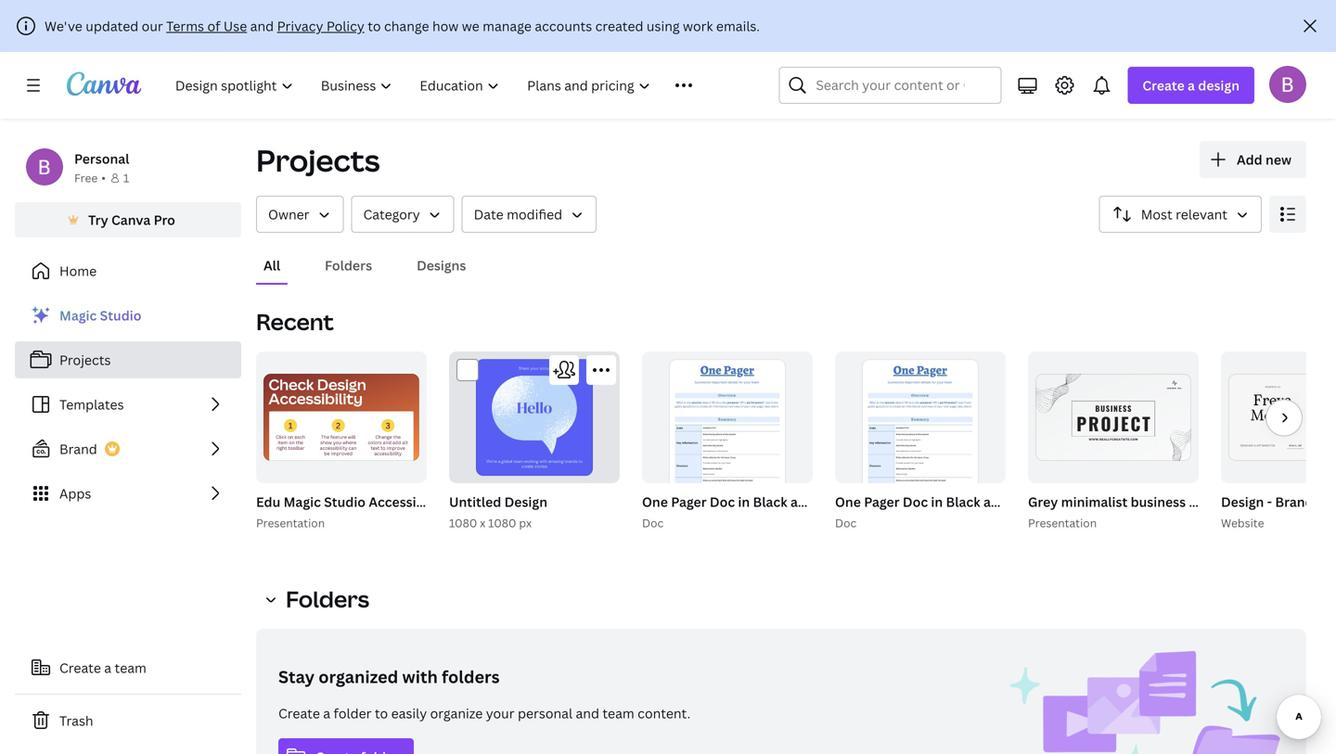 Task type: describe. For each thing, give the bounding box(es) containing it.
style for 2nd group from left
[[1085, 493, 1117, 511]]

untitled design 1080 x 1080 px
[[449, 493, 547, 531]]

magic inside list
[[59, 307, 97, 324]]

our
[[142, 17, 163, 35]]

easily
[[391, 705, 427, 722]]

free •
[[74, 170, 106, 186]]

try canva pro
[[88, 211, 175, 229]]

create a team button
[[15, 650, 241, 687]]

p
[[1336, 493, 1336, 511]]

edu
[[256, 493, 280, 511]]

group for the grey minimalist business project presentation group on the right of page
[[1028, 352, 1199, 483]]

one pager doc in black and white blue light blue classic professional style doc for 3rd group
[[835, 493, 1310, 531]]

designs
[[417, 257, 466, 274]]

policy
[[327, 17, 364, 35]]

folders inside dropdown button
[[286, 584, 369, 614]]

grey
[[1028, 493, 1058, 511]]

designs button
[[409, 248, 474, 283]]

minimalist
[[1061, 493, 1128, 511]]

apps
[[59, 485, 91, 502]]

stay organized with folders
[[278, 666, 500, 689]]

in for 3rd group
[[931, 493, 943, 511]]

terms
[[166, 17, 204, 35]]

4 blue from the left
[[1117, 493, 1146, 511]]

content.
[[638, 705, 691, 722]]

2 one from the left
[[835, 493, 861, 511]]

emails.
[[716, 17, 760, 35]]

folders
[[442, 666, 500, 689]]

created
[[595, 17, 644, 35]]

design
[[1198, 77, 1240, 94]]

design - branding p website
[[1221, 493, 1336, 531]]

1 vertical spatial to
[[375, 705, 388, 722]]

privacy policy link
[[277, 17, 364, 35]]

date modified
[[474, 206, 562, 223]]

group for design - branding portfolio website in white  grey  black  light classic minimal style group
[[1221, 352, 1336, 483]]

most
[[1141, 206, 1173, 223]]

most relevant
[[1141, 206, 1228, 223]]

create a design
[[1143, 77, 1240, 94]]

create for create a design
[[1143, 77, 1185, 94]]

l&p
[[575, 493, 600, 511]]

organized
[[319, 666, 398, 689]]

canva
[[111, 211, 151, 229]]

checker
[[452, 493, 504, 511]]

all button
[[256, 248, 288, 283]]

projects inside list
[[59, 351, 111, 369]]

professional for one pager doc in black and white blue light blue classic professional style button for 3rd group
[[1196, 493, 1275, 511]]

grey minimalist business project presentation button
[[1028, 491, 1322, 514]]

presentation inside grey minimalist business project presentation presentation
[[1028, 515, 1097, 531]]

design - branding p button
[[1221, 491, 1336, 514]]

modified
[[507, 206, 562, 223]]

5
[[411, 465, 418, 479]]

2 group from the left
[[642, 352, 813, 525]]

try canva pro button
[[15, 202, 241, 238]]

we've updated our terms of use and privacy policy to change how we manage accounts created using work emails.
[[45, 17, 760, 35]]

1 blue from the left
[[857, 493, 886, 511]]

organize
[[430, 705, 483, 722]]

pager for one pager doc in black and white blue light blue classic professional style button associated with 2nd group from left
[[671, 493, 707, 511]]

terms of use link
[[166, 17, 247, 35]]

grey minimalist business project presentation presentation
[[1028, 493, 1322, 531]]

1 of 5 group
[[256, 352, 427, 483]]

1 of 5
[[390, 465, 418, 479]]

we
[[462, 17, 479, 35]]

grey minimalist business project presentation group
[[1024, 352, 1322, 533]]

owner
[[268, 206, 309, 223]]

project
[[1189, 493, 1235, 511]]

edu magic studio accessibility checker (teachers) l&p button
[[256, 491, 603, 514]]

stay
[[278, 666, 315, 689]]

3 group from the left
[[835, 352, 1006, 525]]

team inside button
[[115, 659, 147, 677]]

(teachers)
[[507, 493, 572, 511]]

home link
[[15, 252, 241, 290]]

Sort by button
[[1099, 196, 1262, 233]]

try
[[88, 211, 108, 229]]

folders button
[[256, 581, 381, 618]]

templates link
[[15, 386, 241, 423]]

1 for 1 of 5
[[390, 465, 396, 479]]

personal
[[518, 705, 573, 722]]

home
[[59, 262, 97, 280]]

with
[[402, 666, 438, 689]]

privacy
[[277, 17, 323, 35]]

brand
[[59, 440, 97, 458]]

create a team
[[59, 659, 147, 677]]

1 one from the left
[[642, 493, 668, 511]]

pager for one pager doc in black and white blue light blue classic professional style button for 3rd group
[[864, 493, 900, 511]]

new
[[1266, 151, 1292, 168]]

px
[[519, 515, 532, 531]]

x
[[480, 515, 486, 531]]

create a folder to easily organize your personal and team content.
[[278, 705, 691, 722]]

add
[[1237, 151, 1263, 168]]

edu magic studio accessibility checker (teachers) l&p presentation
[[256, 493, 603, 531]]

untitled design group
[[445, 352, 620, 533]]

presentation
[[1238, 493, 1319, 511]]

recent
[[256, 307, 334, 337]]

create a design button
[[1128, 67, 1255, 104]]

1 one pager doc in black and white blue light blue classic professional style group from the left
[[638, 352, 1117, 533]]

style for 3rd group
[[1278, 493, 1310, 511]]

projects link
[[15, 341, 241, 379]]

presentation inside edu magic studio accessibility checker (teachers) l&p presentation
[[256, 515, 325, 531]]

one pager doc in black and white blue light blue classic professional style doc for 2nd group from left
[[642, 493, 1117, 531]]

list containing magic studio
[[15, 297, 241, 512]]

templates
[[59, 396, 124, 413]]

folder
[[334, 705, 372, 722]]

trash
[[59, 712, 93, 730]]



Task type: vqa. For each thing, say whether or not it's contained in the screenshot.
the right A
yes



Task type: locate. For each thing, give the bounding box(es) containing it.
magic down home
[[59, 307, 97, 324]]

1 in from the left
[[738, 493, 750, 511]]

0 horizontal spatial presentation
[[256, 515, 325, 531]]

1 light from the left
[[889, 493, 921, 511]]

1 white from the left
[[818, 493, 854, 511]]

0 horizontal spatial team
[[115, 659, 147, 677]]

a up trash link
[[104, 659, 111, 677]]

•
[[101, 170, 106, 186]]

1 right •
[[123, 170, 129, 186]]

Date modified button
[[462, 196, 597, 233]]

business
[[1131, 493, 1186, 511]]

one pager doc in black and white blue light blue classic professional style button for 3rd group
[[835, 491, 1310, 514]]

1 design from the left
[[504, 493, 547, 511]]

1 presentation from the left
[[256, 515, 325, 531]]

0 horizontal spatial magic
[[59, 307, 97, 324]]

0 vertical spatial of
[[207, 17, 220, 35]]

2 blue from the left
[[924, 493, 953, 511]]

magic studio link
[[15, 297, 241, 334]]

None search field
[[779, 67, 1002, 104]]

folders down category
[[325, 257, 372, 274]]

we've
[[45, 17, 82, 35]]

change
[[384, 17, 429, 35]]

folders up "organized"
[[286, 584, 369, 614]]

1 left '5'
[[390, 465, 396, 479]]

branding
[[1275, 493, 1333, 511]]

0 vertical spatial studio
[[100, 307, 141, 324]]

2 pager from the left
[[864, 493, 900, 511]]

0 vertical spatial a
[[1188, 77, 1195, 94]]

Search search field
[[816, 68, 964, 103]]

folders
[[325, 257, 372, 274], [286, 584, 369, 614]]

1 group from the left
[[449, 352, 620, 483]]

2 classic from the left
[[1149, 493, 1193, 511]]

a
[[1188, 77, 1195, 94], [104, 659, 111, 677], [323, 705, 330, 722]]

1 horizontal spatial magic
[[284, 493, 321, 511]]

a for team
[[104, 659, 111, 677]]

light for 2nd group from left
[[889, 493, 921, 511]]

your
[[486, 705, 515, 722]]

2 1080 from the left
[[488, 515, 516, 531]]

1 horizontal spatial projects
[[256, 140, 380, 180]]

white
[[818, 493, 854, 511], [1011, 493, 1047, 511]]

studio inside edu magic studio accessibility checker (teachers) l&p presentation
[[324, 493, 366, 511]]

0 vertical spatial create
[[1143, 77, 1185, 94]]

2 one pager doc in black and white blue light blue classic professional style button from the left
[[835, 491, 1310, 514]]

top level navigation element
[[163, 67, 734, 104], [163, 67, 734, 104]]

create for create a team
[[59, 659, 101, 677]]

add new
[[1237, 151, 1292, 168]]

to right the 'policy'
[[368, 17, 381, 35]]

personal
[[74, 150, 129, 167]]

classic for one pager doc in black and white blue light blue classic professional style button associated with 2nd group from left
[[956, 493, 1000, 511]]

1
[[123, 170, 129, 186], [390, 465, 396, 479]]

0 horizontal spatial projects
[[59, 351, 111, 369]]

-
[[1267, 493, 1272, 511]]

group
[[449, 352, 620, 483], [642, 352, 813, 525], [835, 352, 1006, 525], [1028, 352, 1199, 483], [1221, 352, 1336, 483]]

use
[[224, 17, 247, 35]]

2 horizontal spatial create
[[1143, 77, 1185, 94]]

design - branding portfolio website in white  grey  black  light classic minimal style group
[[1217, 352, 1336, 533]]

1 horizontal spatial studio
[[324, 493, 366, 511]]

1 horizontal spatial 1080
[[488, 515, 516, 531]]

apps link
[[15, 475, 241, 512]]

2 vertical spatial a
[[323, 705, 330, 722]]

a inside button
[[104, 659, 111, 677]]

relevant
[[1176, 206, 1228, 223]]

0 horizontal spatial professional
[[1003, 493, 1082, 511]]

a inside dropdown button
[[1188, 77, 1195, 94]]

using
[[647, 17, 680, 35]]

create for create a folder to easily organize your personal and team content.
[[278, 705, 320, 722]]

0 horizontal spatial design
[[504, 493, 547, 511]]

one
[[642, 493, 668, 511], [835, 493, 861, 511]]

1 horizontal spatial professional
[[1196, 493, 1275, 511]]

2 one pager doc in black and white blue light blue classic professional style group from the left
[[831, 352, 1310, 533]]

1 pager from the left
[[671, 493, 707, 511]]

updated
[[86, 17, 138, 35]]

2 light from the left
[[1082, 493, 1114, 511]]

design up the "px"
[[504, 493, 547, 511]]

magic right edu
[[284, 493, 321, 511]]

professional for one pager doc in black and white blue light blue classic professional style button associated with 2nd group from left
[[1003, 493, 1082, 511]]

one pager doc in black and white blue light blue classic professional style group
[[638, 352, 1117, 533], [831, 352, 1310, 533]]

style left "business"
[[1085, 493, 1117, 511]]

presentation down grey in the bottom of the page
[[1028, 515, 1097, 531]]

1 horizontal spatial light
[[1082, 493, 1114, 511]]

1 vertical spatial create
[[59, 659, 101, 677]]

1 horizontal spatial 1
[[390, 465, 396, 479]]

a for design
[[1188, 77, 1195, 94]]

studio inside list
[[100, 307, 141, 324]]

2 presentation from the left
[[1028, 515, 1097, 531]]

untitled design button
[[449, 491, 547, 514]]

1 horizontal spatial in
[[931, 493, 943, 511]]

studio left 'accessibility'
[[324, 493, 366, 511]]

1 horizontal spatial create
[[278, 705, 320, 722]]

bob builder image
[[1269, 66, 1307, 103]]

a left design
[[1188, 77, 1195, 94]]

0 vertical spatial to
[[368, 17, 381, 35]]

work
[[683, 17, 713, 35]]

accounts
[[535, 17, 592, 35]]

studio
[[100, 307, 141, 324], [324, 493, 366, 511]]

brand link
[[15, 431, 241, 468]]

1 horizontal spatial of
[[398, 465, 409, 479]]

0 horizontal spatial white
[[818, 493, 854, 511]]

1 inside 1 of 5 group
[[390, 465, 396, 479]]

presentation down edu
[[256, 515, 325, 531]]

1 vertical spatial of
[[398, 465, 409, 479]]

1 vertical spatial projects
[[59, 351, 111, 369]]

0 horizontal spatial one
[[642, 493, 668, 511]]

light
[[889, 493, 921, 511], [1082, 493, 1114, 511]]

1 horizontal spatial classic
[[1149, 493, 1193, 511]]

2 vertical spatial create
[[278, 705, 320, 722]]

1 professional from the left
[[1003, 493, 1082, 511]]

professional
[[1003, 493, 1082, 511], [1196, 493, 1275, 511]]

1080 right x
[[488, 515, 516, 531]]

in for 2nd group from left
[[738, 493, 750, 511]]

team left content.
[[603, 705, 634, 722]]

0 vertical spatial projects
[[256, 140, 380, 180]]

1 vertical spatial a
[[104, 659, 111, 677]]

add new button
[[1200, 141, 1307, 178]]

0 horizontal spatial pager
[[671, 493, 707, 511]]

2 one pager doc in black and white blue light blue classic professional style doc from the left
[[835, 493, 1310, 531]]

1 1080 from the left
[[449, 515, 477, 531]]

projects up templates
[[59, 351, 111, 369]]

1 vertical spatial team
[[603, 705, 634, 722]]

group for "untitled design" group
[[449, 352, 620, 483]]

free
[[74, 170, 98, 186]]

classic
[[956, 493, 1000, 511], [1149, 493, 1193, 511]]

a for folder
[[323, 705, 330, 722]]

a left folder
[[323, 705, 330, 722]]

0 horizontal spatial in
[[738, 493, 750, 511]]

date
[[474, 206, 504, 223]]

group inside "untitled design" group
[[449, 352, 620, 483]]

1080 left x
[[449, 515, 477, 531]]

0 horizontal spatial 1080
[[449, 515, 477, 531]]

1 horizontal spatial presentation
[[1028, 515, 1097, 531]]

design
[[504, 493, 547, 511], [1221, 493, 1264, 511]]

1 horizontal spatial a
[[323, 705, 330, 722]]

Owner button
[[256, 196, 344, 233]]

magic studio
[[59, 307, 141, 324]]

1 horizontal spatial design
[[1221, 493, 1264, 511]]

team
[[115, 659, 147, 677], [603, 705, 634, 722]]

1 one pager doc in black and white blue light blue classic professional style button from the left
[[642, 491, 1117, 514]]

1 horizontal spatial team
[[603, 705, 634, 722]]

1 horizontal spatial style
[[1278, 493, 1310, 511]]

1 vertical spatial magic
[[284, 493, 321, 511]]

2 horizontal spatial a
[[1188, 77, 1195, 94]]

of inside group
[[398, 465, 409, 479]]

1 horizontal spatial pager
[[864, 493, 900, 511]]

trash link
[[15, 702, 241, 740]]

0 horizontal spatial 1
[[123, 170, 129, 186]]

1 horizontal spatial one
[[835, 493, 861, 511]]

presentation
[[256, 515, 325, 531], [1028, 515, 1097, 531]]

1 style from the left
[[1085, 493, 1117, 511]]

0 vertical spatial team
[[115, 659, 147, 677]]

1 classic from the left
[[956, 493, 1000, 511]]

0 vertical spatial magic
[[59, 307, 97, 324]]

one pager doc in black and white blue light blue classic professional style button for 2nd group from left
[[642, 491, 1117, 514]]

group inside design - branding portfolio website in white  grey  black  light classic minimal style group
[[1221, 352, 1336, 483]]

1 one pager doc in black and white blue light blue classic professional style doc from the left
[[642, 493, 1117, 531]]

light for 3rd group
[[1082, 493, 1114, 511]]

accessibility
[[369, 493, 449, 511]]

0 horizontal spatial studio
[[100, 307, 141, 324]]

one pager doc in black and white blue light blue classic professional style button
[[642, 491, 1117, 514], [835, 491, 1310, 514]]

studio up projects link
[[100, 307, 141, 324]]

1 black from the left
[[753, 493, 787, 511]]

black for 3rd group
[[946, 493, 980, 511]]

edu magic studio accessibility checker (teachers) l&p group
[[252, 352, 603, 533]]

folders inside button
[[325, 257, 372, 274]]

and
[[250, 17, 274, 35], [791, 493, 814, 511], [984, 493, 1007, 511], [576, 705, 599, 722]]

to
[[368, 17, 381, 35], [375, 705, 388, 722]]

2 white from the left
[[1011, 493, 1047, 511]]

2 design from the left
[[1221, 493, 1264, 511]]

all
[[264, 257, 280, 274]]

1 vertical spatial 1
[[390, 465, 396, 479]]

classic for one pager doc in black and white blue light blue classic professional style button for 3rd group
[[1149, 493, 1193, 511]]

0 vertical spatial folders
[[325, 257, 372, 274]]

0 horizontal spatial light
[[889, 493, 921, 511]]

blue
[[857, 493, 886, 511], [924, 493, 953, 511], [1050, 493, 1079, 511], [1117, 493, 1146, 511]]

2 style from the left
[[1278, 493, 1310, 511]]

of left use
[[207, 17, 220, 35]]

create left design
[[1143, 77, 1185, 94]]

projects up owner "button"
[[256, 140, 380, 180]]

style
[[1085, 493, 1117, 511], [1278, 493, 1310, 511]]

4 group from the left
[[1028, 352, 1199, 483]]

category
[[363, 206, 420, 223]]

0 horizontal spatial black
[[753, 493, 787, 511]]

team up trash link
[[115, 659, 147, 677]]

create up trash
[[59, 659, 101, 677]]

of
[[207, 17, 220, 35], [398, 465, 409, 479]]

list
[[15, 297, 241, 512]]

Category button
[[351, 196, 454, 233]]

of left '5'
[[398, 465, 409, 479]]

design inside design - branding p website
[[1221, 493, 1264, 511]]

design up website
[[1221, 493, 1264, 511]]

1 vertical spatial folders
[[286, 584, 369, 614]]

2 in from the left
[[931, 493, 943, 511]]

doc
[[710, 493, 735, 511], [903, 493, 928, 511], [642, 515, 664, 531], [835, 515, 857, 531]]

1 horizontal spatial white
[[1011, 493, 1047, 511]]

design inside untitled design 1080 x 1080 px
[[504, 493, 547, 511]]

2 professional from the left
[[1196, 493, 1275, 511]]

create down stay
[[278, 705, 320, 722]]

0 horizontal spatial create
[[59, 659, 101, 677]]

group inside the grey minimalist business project presentation group
[[1028, 352, 1199, 483]]

1 vertical spatial studio
[[324, 493, 366, 511]]

manage
[[483, 17, 532, 35]]

how
[[432, 17, 459, 35]]

to left easily
[[375, 705, 388, 722]]

0 horizontal spatial classic
[[956, 493, 1000, 511]]

folders button
[[317, 248, 380, 283]]

3 blue from the left
[[1050, 493, 1079, 511]]

black
[[753, 493, 787, 511], [946, 493, 980, 511]]

create inside dropdown button
[[1143, 77, 1185, 94]]

1 horizontal spatial black
[[946, 493, 980, 511]]

style right -
[[1278, 493, 1310, 511]]

2 black from the left
[[946, 493, 980, 511]]

5 group from the left
[[1221, 352, 1336, 483]]

magic inside edu magic studio accessibility checker (teachers) l&p presentation
[[284, 493, 321, 511]]

1 for 1
[[123, 170, 129, 186]]

website
[[1221, 515, 1264, 531]]

1080
[[449, 515, 477, 531], [488, 515, 516, 531]]

0 horizontal spatial style
[[1085, 493, 1117, 511]]

black for 2nd group from left
[[753, 493, 787, 511]]

untitled
[[449, 493, 501, 511]]

pro
[[154, 211, 175, 229]]

0 horizontal spatial a
[[104, 659, 111, 677]]

pager
[[671, 493, 707, 511], [864, 493, 900, 511]]

0 horizontal spatial of
[[207, 17, 220, 35]]

create inside button
[[59, 659, 101, 677]]

0 vertical spatial 1
[[123, 170, 129, 186]]



